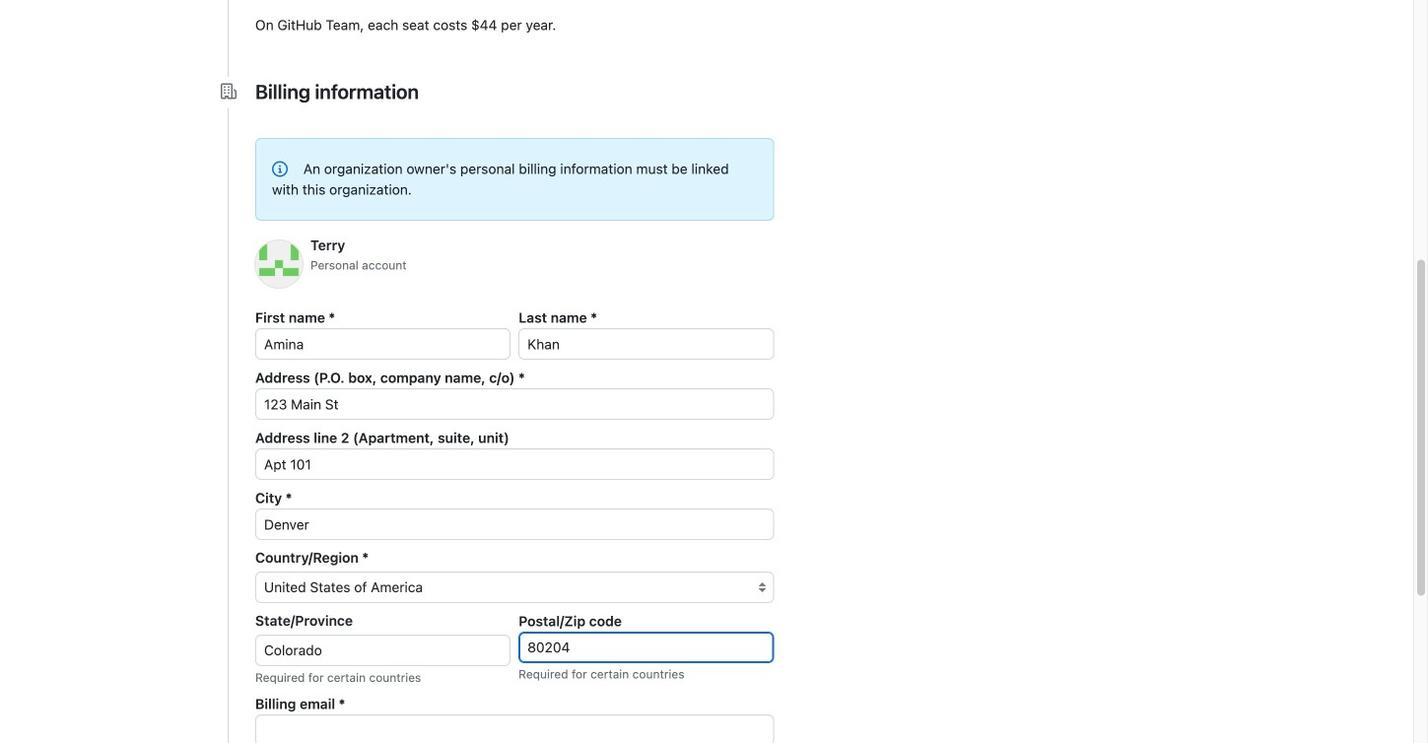 Task type: describe. For each thing, give the bounding box(es) containing it.
@terryturtle85 image
[[255, 241, 303, 288]]

info image
[[272, 161, 288, 177]]



Task type: locate. For each thing, give the bounding box(es) containing it.
None text field
[[255, 328, 511, 360], [519, 328, 774, 360], [255, 449, 774, 480], [255, 509, 774, 540], [519, 632, 774, 664], [255, 635, 511, 667], [255, 715, 774, 744], [255, 328, 511, 360], [519, 328, 774, 360], [255, 449, 774, 480], [255, 509, 774, 540], [519, 632, 774, 664], [255, 635, 511, 667], [255, 715, 774, 744]]

None text field
[[255, 389, 774, 420]]

organization image
[[221, 83, 237, 99]]



Task type: vqa. For each thing, say whether or not it's contained in the screenshot.
tag image
no



